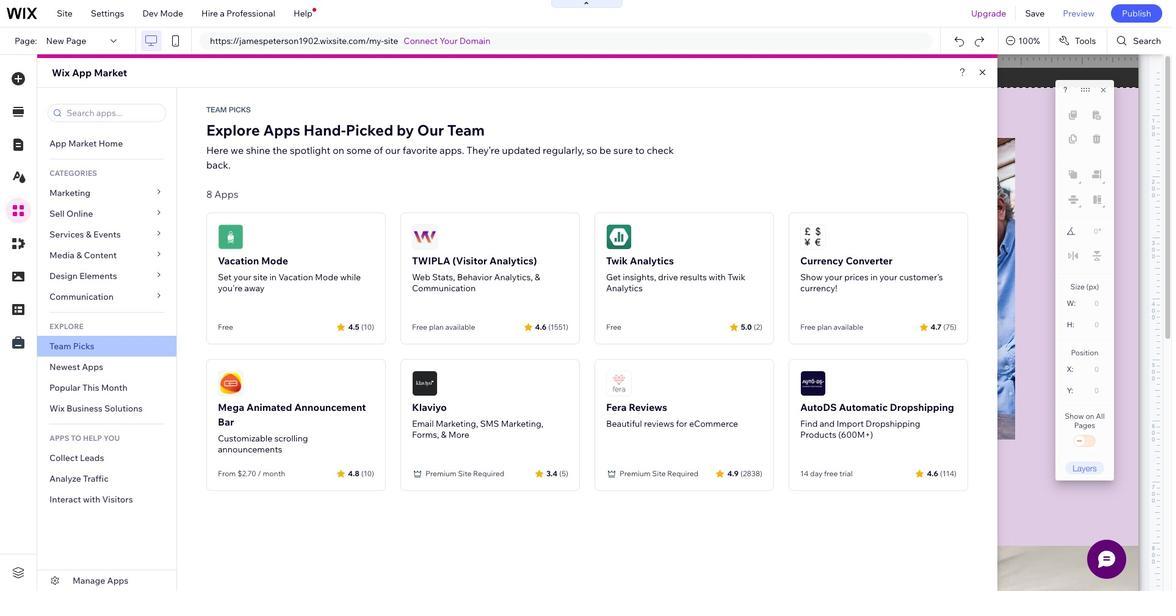Task type: describe. For each thing, give the bounding box(es) containing it.
premium for email
[[426, 469, 456, 478]]

new page
[[46, 35, 86, 46]]

wix for wix app market
[[52, 67, 70, 79]]

4.8 (10)
[[348, 469, 374, 478]]

communication link
[[37, 286, 176, 307]]

newest apps link
[[37, 357, 176, 377]]

premium for reviews
[[620, 469, 651, 478]]

4.9
[[727, 469, 739, 478]]

available for show
[[834, 322, 864, 332]]

2 marketing, from the left
[[501, 418, 544, 429]]

0 vertical spatial vacation
[[218, 255, 259, 267]]

reviews
[[644, 418, 674, 429]]

design elements
[[49, 270, 117, 281]]

4.6 (114)
[[927, 469, 957, 478]]

hire
[[202, 8, 218, 19]]

dev mode
[[143, 8, 183, 19]]

converter
[[846, 255, 893, 267]]

preview
[[1063, 8, 1095, 19]]

team inside team picks link
[[49, 341, 71, 352]]

required for email
[[473, 469, 504, 478]]

site for klaviyo
[[458, 469, 472, 478]]

domain
[[460, 35, 491, 46]]

1 free from the left
[[218, 322, 233, 332]]

analyze traffic link
[[37, 468, 176, 489]]

8
[[206, 188, 212, 200]]

0 horizontal spatial site
[[57, 8, 73, 19]]

wix app market
[[52, 67, 127, 79]]

apps for 8
[[215, 188, 238, 200]]

show inside show on all pages
[[1065, 412, 1084, 421]]

manage apps
[[73, 575, 128, 586]]

bar
[[218, 416, 234, 428]]

tools button
[[1049, 27, 1107, 54]]

vacation mode set your site in vacation mode while you're away
[[218, 255, 361, 294]]

trial
[[840, 469, 853, 478]]

app inside sidebar element
[[49, 138, 66, 149]]

(10) for 4.8 (10)
[[361, 469, 374, 478]]

(1551)
[[548, 322, 568, 331]]

available for analytics)
[[445, 322, 475, 332]]

4 free from the left
[[800, 322, 816, 332]]

market inside sidebar element
[[68, 138, 97, 149]]

0 vertical spatial market
[[94, 67, 127, 79]]

wix for wix business solutions
[[49, 403, 65, 414]]

of
[[374, 144, 383, 156]]

3 free from the left
[[606, 322, 622, 332]]

animated
[[247, 401, 292, 413]]

to
[[71, 434, 81, 443]]

mode for vacation
[[261, 255, 288, 267]]

twipla (visitor analytics) web stats, behavior analytics, & communication
[[412, 255, 540, 294]]

apps for explore
[[263, 121, 300, 139]]

more
[[449, 429, 469, 440]]

preview button
[[1054, 0, 1104, 27]]

free plan available for currency
[[800, 322, 864, 332]]

sell online
[[49, 208, 93, 219]]

communication inside the twipla (visitor analytics) web stats, behavior analytics, & communication
[[412, 283, 476, 294]]

4.5
[[348, 322, 359, 331]]

layers
[[1073, 463, 1097, 473]]

& inside media & content link
[[76, 250, 82, 261]]

we
[[231, 144, 244, 156]]

automatic
[[839, 401, 888, 413]]

media
[[49, 250, 74, 261]]

1 vertical spatial analytics
[[606, 283, 643, 294]]

beautiful
[[606, 418, 642, 429]]

1 horizontal spatial team picks
[[206, 106, 251, 114]]

team picks inside sidebar element
[[49, 341, 94, 352]]

app market home
[[49, 138, 123, 149]]

scrolling
[[274, 433, 308, 444]]

find
[[800, 418, 818, 429]]

show on all pages
[[1065, 412, 1105, 430]]

sure
[[613, 144, 633, 156]]

fera reviews beautiful reviews for ecommerce
[[606, 401, 738, 429]]

currency
[[800, 255, 844, 267]]

show inside currency converter show your prices in your customer's currency!
[[800, 272, 823, 283]]

to
[[635, 144, 645, 156]]

app market home link
[[37, 133, 176, 154]]

0 vertical spatial analytics
[[630, 255, 674, 267]]

3.4 (5)
[[546, 469, 568, 478]]

communication inside sidebar element
[[49, 291, 116, 302]]

layers button
[[1065, 462, 1105, 474]]

stats,
[[432, 272, 455, 283]]

announcement
[[294, 401, 366, 413]]

month
[[101, 382, 128, 393]]

traffic
[[83, 473, 109, 484]]

explore
[[49, 322, 84, 331]]

spotlight
[[290, 144, 331, 156]]

dev
[[143, 8, 158, 19]]

set
[[218, 272, 232, 283]]

(5)
[[559, 469, 568, 478]]

(2838)
[[741, 469, 763, 478]]

size (px)
[[1071, 282, 1099, 291]]

& inside services & events link
[[86, 229, 92, 240]]

apps
[[49, 434, 69, 443]]

autods automatic dropshipping logo image
[[800, 371, 826, 396]]

currency converter logo image
[[800, 224, 826, 250]]

wix business solutions
[[49, 403, 143, 414]]

shine
[[246, 144, 270, 156]]

marketing
[[49, 187, 90, 198]]

4.6 for twipla (visitor analytics)
[[535, 322, 547, 331]]

our
[[417, 121, 444, 139]]

behavior
[[457, 272, 492, 283]]

apps to help you
[[49, 434, 120, 443]]

?
[[1064, 85, 1068, 94]]

plan for twipla
[[429, 322, 444, 332]]

hand-
[[304, 121, 346, 139]]

1 horizontal spatial team
[[206, 106, 227, 114]]

help
[[294, 8, 312, 19]]

announcements
[[218, 444, 282, 455]]

upgrade
[[971, 8, 1006, 19]]

business
[[67, 403, 102, 414]]

autods
[[800, 401, 837, 413]]

manage apps link
[[37, 570, 176, 591]]

reviews
[[629, 401, 667, 413]]

you
[[104, 434, 120, 443]]

some
[[347, 144, 372, 156]]

analyze traffic
[[49, 473, 109, 484]]

mega animated announcement bar logo image
[[218, 371, 244, 396]]

Search apps... field
[[63, 104, 162, 122]]

customizable
[[218, 433, 272, 444]]

picks inside team picks link
[[73, 341, 94, 352]]

(px)
[[1087, 282, 1099, 291]]

elements
[[79, 270, 117, 281]]

help
[[83, 434, 102, 443]]

from
[[218, 469, 236, 478]]

currency converter show your prices in your customer's currency!
[[800, 255, 943, 294]]

& inside klaviyo email marketing, sms marketing, forms, & more
[[441, 429, 447, 440]]

3.4
[[546, 469, 558, 478]]



Task type: vqa. For each thing, say whether or not it's contained in the screenshot.


Task type: locate. For each thing, give the bounding box(es) containing it.
site inside vacation mode set your site in vacation mode while you're away
[[253, 272, 268, 283]]

& left more
[[441, 429, 447, 440]]

apps inside "newest apps" link
[[82, 361, 103, 372]]

in for converter
[[871, 272, 878, 283]]

2 plan from the left
[[817, 322, 832, 332]]

free down web
[[412, 322, 427, 332]]

away
[[244, 283, 265, 294]]

1 vertical spatial app
[[49, 138, 66, 149]]

1 vertical spatial site
[[253, 272, 268, 283]]

a
[[220, 8, 225, 19]]

0 vertical spatial picks
[[229, 106, 251, 114]]

premium site required down reviews
[[620, 469, 699, 478]]

y:
[[1067, 386, 1073, 395]]

wix down popular at the left
[[49, 403, 65, 414]]

klaviyo email marketing, sms marketing, forms, & more
[[412, 401, 544, 440]]

free
[[824, 469, 838, 478]]

0 horizontal spatial plan
[[429, 322, 444, 332]]

1 vertical spatial mode
[[261, 255, 288, 267]]

show down "y:"
[[1065, 412, 1084, 421]]

2 free plan available from the left
[[800, 322, 864, 332]]

1 vertical spatial dropshipping
[[866, 418, 920, 429]]

0 horizontal spatial show
[[800, 272, 823, 283]]

analytics up the insights,
[[630, 255, 674, 267]]

1 premium from the left
[[426, 469, 456, 478]]

0 horizontal spatial picks
[[73, 341, 94, 352]]

0 vertical spatial team
[[206, 106, 227, 114]]

twipla (visitor analytics) logo image
[[412, 224, 438, 250]]

mode right the dev
[[160, 8, 183, 19]]

our
[[385, 144, 401, 156]]

in inside vacation mode set your site in vacation mode while you're away
[[270, 272, 277, 283]]

& inside the twipla (visitor analytics) web stats, behavior analytics, & communication
[[535, 272, 540, 283]]

None text field
[[1080, 295, 1104, 311], [1081, 316, 1104, 333], [1080, 361, 1104, 377], [1080, 382, 1104, 399], [1080, 295, 1104, 311], [1081, 316, 1104, 333], [1080, 361, 1104, 377], [1080, 382, 1104, 399]]

your down "currency"
[[825, 272, 843, 283]]

team picks up explore
[[206, 106, 251, 114]]

0 horizontal spatial in
[[270, 272, 277, 283]]

explore
[[206, 121, 260, 139]]

site up "new page"
[[57, 8, 73, 19]]

2 premium from the left
[[620, 469, 651, 478]]

page
[[66, 35, 86, 46]]

twik up get
[[606, 255, 628, 267]]

free plan available down stats,
[[412, 322, 475, 332]]

0 vertical spatial show
[[800, 272, 823, 283]]

save button
[[1016, 0, 1054, 27]]

plan down currency!
[[817, 322, 832, 332]]

2 (10) from the top
[[361, 469, 374, 478]]

0 vertical spatial with
[[709, 272, 726, 283]]

1 free plan available from the left
[[412, 322, 475, 332]]

&
[[86, 229, 92, 240], [76, 250, 82, 261], [535, 272, 540, 283], [441, 429, 447, 440]]

1 horizontal spatial communication
[[412, 283, 476, 294]]

analytics left drive
[[606, 283, 643, 294]]

0 vertical spatial on
[[333, 144, 344, 156]]

ecommerce
[[689, 418, 738, 429]]

0 horizontal spatial required
[[473, 469, 504, 478]]

in right away
[[270, 272, 277, 283]]

your inside vacation mode set your site in vacation mode while you're away
[[234, 272, 251, 283]]

twik analytics logo image
[[606, 224, 632, 250]]

1 vertical spatial twik
[[728, 272, 745, 283]]

1 horizontal spatial marketing,
[[501, 418, 544, 429]]

events
[[93, 229, 121, 240]]

communication down twipla
[[412, 283, 476, 294]]

2 vertical spatial team
[[49, 341, 71, 352]]

None text field
[[1082, 223, 1098, 239]]

1 in from the left
[[270, 272, 277, 283]]

market
[[94, 67, 127, 79], [68, 138, 97, 149]]

app down the page
[[72, 67, 92, 79]]

all
[[1096, 412, 1105, 421]]

0 vertical spatial team picks
[[206, 106, 251, 114]]

0 horizontal spatial 4.6
[[535, 322, 547, 331]]

mode for dev
[[160, 8, 183, 19]]

your
[[440, 35, 458, 46]]

twik right results
[[728, 272, 745, 283]]

1 vertical spatial show
[[1065, 412, 1084, 421]]

1 vertical spatial team picks
[[49, 341, 94, 352]]

2 available from the left
[[834, 322, 864, 332]]

wix inside sidebar element
[[49, 403, 65, 414]]

analytics)
[[490, 255, 537, 267]]

1 premium site required from the left
[[426, 469, 504, 478]]

0 horizontal spatial on
[[333, 144, 344, 156]]

1 horizontal spatial with
[[709, 272, 726, 283]]

0 horizontal spatial your
[[234, 272, 251, 283]]

manage
[[73, 575, 105, 586]]

0 vertical spatial site
[[384, 35, 398, 46]]

site right you're
[[253, 272, 268, 283]]

vacation up set
[[218, 255, 259, 267]]

premium down beautiful
[[620, 469, 651, 478]]

3 your from the left
[[880, 272, 898, 283]]

1 your from the left
[[234, 272, 251, 283]]

0 horizontal spatial mode
[[160, 8, 183, 19]]

1 horizontal spatial required
[[667, 469, 699, 478]]

4.9 (2838)
[[727, 469, 763, 478]]

vacation right away
[[279, 272, 313, 283]]

0 horizontal spatial app
[[49, 138, 66, 149]]

0 vertical spatial wix
[[52, 67, 70, 79]]

0 vertical spatial 4.6
[[535, 322, 547, 331]]

5.0 (2)
[[741, 322, 763, 331]]

results
[[680, 272, 707, 283]]

2 in from the left
[[871, 272, 878, 283]]

team
[[206, 106, 227, 114], [447, 121, 485, 139], [49, 341, 71, 352]]

site
[[384, 35, 398, 46], [253, 272, 268, 283]]

market left home
[[68, 138, 97, 149]]

0 horizontal spatial marketing,
[[436, 418, 478, 429]]

premium
[[426, 469, 456, 478], [620, 469, 651, 478]]

0 horizontal spatial available
[[445, 322, 475, 332]]

your down 'converter'
[[880, 272, 898, 283]]

app up categories
[[49, 138, 66, 149]]

1 vertical spatial (10)
[[361, 469, 374, 478]]

picks up the newest apps
[[73, 341, 94, 352]]

1 horizontal spatial app
[[72, 67, 92, 79]]

interact with visitors link
[[37, 489, 176, 510]]

dropshipping right the automatic
[[890, 401, 954, 413]]

klaviyo logo image
[[412, 371, 438, 396]]

1 vertical spatial team
[[447, 121, 485, 139]]

get
[[606, 272, 621, 283]]

premium site required for reviews
[[620, 469, 699, 478]]

email
[[412, 418, 434, 429]]

2 required from the left
[[667, 469, 699, 478]]

premium down forms,
[[426, 469, 456, 478]]

(114)
[[940, 469, 957, 478]]

for
[[676, 418, 687, 429]]

plan for currency
[[817, 322, 832, 332]]

14 day free trial
[[800, 469, 853, 478]]

1 vertical spatial with
[[83, 494, 100, 505]]

1 horizontal spatial premium
[[620, 469, 651, 478]]

1 horizontal spatial premium site required
[[620, 469, 699, 478]]

online
[[66, 208, 93, 219]]

regularly,
[[543, 144, 584, 156]]

apps right manage
[[107, 575, 128, 586]]

web
[[412, 272, 430, 283]]

4.8
[[348, 469, 359, 478]]

apps right 8
[[215, 188, 238, 200]]

your right set
[[234, 272, 251, 283]]

x:
[[1067, 365, 1074, 374]]

free down you're
[[218, 322, 233, 332]]

0 horizontal spatial vacation
[[218, 255, 259, 267]]

wix down "new page"
[[52, 67, 70, 79]]

so
[[587, 144, 597, 156]]

favorite
[[403, 144, 437, 156]]

in inside currency converter show your prices in your customer's currency!
[[871, 272, 878, 283]]

be
[[600, 144, 611, 156]]

picks up explore
[[229, 106, 251, 114]]

°
[[1099, 227, 1102, 236]]

& right 'analytics,'
[[535, 272, 540, 283]]

required down sms
[[473, 469, 504, 478]]

1 vertical spatial 4.6
[[927, 469, 938, 478]]

pages
[[1074, 421, 1095, 430]]

0 horizontal spatial twik
[[606, 255, 628, 267]]

newest
[[49, 361, 80, 372]]

check
[[647, 144, 674, 156]]

collect leads link
[[37, 448, 176, 468]]

mode left while
[[315, 272, 338, 283]]

available down currency!
[[834, 322, 864, 332]]

sell
[[49, 208, 65, 219]]

1 vertical spatial vacation
[[279, 272, 313, 283]]

premium site required for email
[[426, 469, 504, 478]]

updated
[[502, 144, 541, 156]]

on left some at the top left of the page
[[333, 144, 344, 156]]

2 free from the left
[[412, 322, 427, 332]]

picked
[[346, 121, 393, 139]]

switch
[[1073, 433, 1097, 450]]

here we shine the spotlight on some of our favorite apps. they're updated regularly, so be sure to check back.
[[206, 144, 674, 171]]

media & content link
[[37, 245, 176, 266]]

0 horizontal spatial premium
[[426, 469, 456, 478]]

mega animated announcement bar customizable scrolling announcements
[[218, 401, 366, 455]]

on inside show on all pages
[[1086, 412, 1095, 421]]

in down 'converter'
[[871, 272, 878, 283]]

1 plan from the left
[[429, 322, 444, 332]]

dropshipping
[[890, 401, 954, 413], [866, 418, 920, 429]]

0 horizontal spatial with
[[83, 494, 100, 505]]

fera
[[606, 401, 627, 413]]

0 vertical spatial app
[[72, 67, 92, 79]]

sidebar element
[[37, 88, 177, 591]]

1 horizontal spatial show
[[1065, 412, 1084, 421]]

1 horizontal spatial site
[[458, 469, 472, 478]]

1 vertical spatial wix
[[49, 403, 65, 414]]

team up explore
[[206, 106, 227, 114]]

2 vertical spatial mode
[[315, 272, 338, 283]]

2 horizontal spatial your
[[880, 272, 898, 283]]

0 vertical spatial (10)
[[361, 322, 374, 331]]

4.7 (75)
[[931, 322, 957, 331]]

in for mode
[[270, 272, 277, 283]]

1 horizontal spatial available
[[834, 322, 864, 332]]

wix
[[52, 67, 70, 79], [49, 403, 65, 414]]

apps for manage
[[107, 575, 128, 586]]

plan down stats,
[[429, 322, 444, 332]]

show down "currency"
[[800, 272, 823, 283]]

site left connect
[[384, 35, 398, 46]]

1 (10) from the top
[[361, 322, 374, 331]]

mode up away
[[261, 255, 288, 267]]

apps up "this"
[[82, 361, 103, 372]]

with inside the twik analytics get insights, drive results with twik analytics
[[709, 272, 726, 283]]

free plan available down currency!
[[800, 322, 864, 332]]

sell online link
[[37, 203, 176, 224]]

2 horizontal spatial mode
[[315, 272, 338, 283]]

app
[[72, 67, 92, 79], [49, 138, 66, 149]]

marketing, right sms
[[501, 418, 544, 429]]

4.7
[[931, 322, 942, 331]]

premium site required down more
[[426, 469, 504, 478]]

team picks down explore
[[49, 341, 94, 352]]

import
[[837, 418, 864, 429]]

0 horizontal spatial free plan available
[[412, 322, 475, 332]]

1 horizontal spatial mode
[[261, 255, 288, 267]]

1 horizontal spatial in
[[871, 272, 878, 283]]

4.6 left (1551) at the left bottom
[[535, 322, 547, 331]]

available down behavior
[[445, 322, 475, 332]]

twipla
[[412, 255, 450, 267]]

you're
[[218, 283, 243, 294]]

collect
[[49, 452, 78, 463]]

1 horizontal spatial vacation
[[279, 272, 313, 283]]

(10)
[[361, 322, 374, 331], [361, 469, 374, 478]]

position
[[1071, 348, 1099, 357]]

twik analytics get insights, drive results with twik analytics
[[606, 255, 745, 294]]

(10) right 4.8
[[361, 469, 374, 478]]

on inside the here we shine the spotlight on some of our favorite apps. they're updated regularly, so be sure to check back.
[[333, 144, 344, 156]]

2 premium site required from the left
[[620, 469, 699, 478]]

& right media
[[76, 250, 82, 261]]

apps for newest
[[82, 361, 103, 372]]

0 horizontal spatial site
[[253, 272, 268, 283]]

your for vacation
[[234, 272, 251, 283]]

100% button
[[999, 27, 1049, 54]]

forms,
[[412, 429, 439, 440]]

vacation mode logo image
[[218, 224, 244, 250]]

dropshipping down the automatic
[[866, 418, 920, 429]]

team down explore
[[49, 341, 71, 352]]

0 vertical spatial dropshipping
[[890, 401, 954, 413]]

with down traffic
[[83, 494, 100, 505]]

1 horizontal spatial on
[[1086, 412, 1095, 421]]

1 required from the left
[[473, 469, 504, 478]]

publish button
[[1111, 4, 1163, 23]]

fera reviews logo image
[[606, 371, 632, 396]]

1 horizontal spatial 4.6
[[927, 469, 938, 478]]

site down reviews
[[652, 469, 666, 478]]

2 your from the left
[[825, 272, 843, 283]]

explore apps hand-picked by our team
[[206, 121, 485, 139]]

free plan available for twipla
[[412, 322, 475, 332]]

communication down design elements
[[49, 291, 116, 302]]

site for fera reviews
[[652, 469, 666, 478]]

0 horizontal spatial premium site required
[[426, 469, 504, 478]]

w:
[[1067, 299, 1076, 308]]

market up search apps... field
[[94, 67, 127, 79]]

with inside the interact with visitors link
[[83, 494, 100, 505]]

1 horizontal spatial free plan available
[[800, 322, 864, 332]]

day
[[810, 469, 823, 478]]

communication
[[412, 283, 476, 294], [49, 291, 116, 302]]

insights,
[[623, 272, 656, 283]]

& left the 'events'
[[86, 229, 92, 240]]

collect leads
[[49, 452, 104, 463]]

picks
[[229, 106, 251, 114], [73, 341, 94, 352]]

1 horizontal spatial your
[[825, 272, 843, 283]]

required for reviews
[[667, 469, 699, 478]]

solutions
[[104, 403, 143, 414]]

here
[[206, 144, 228, 156]]

with right results
[[709, 272, 726, 283]]

1 horizontal spatial twik
[[728, 272, 745, 283]]

on left the all in the bottom of the page
[[1086, 412, 1095, 421]]

1 marketing, from the left
[[436, 418, 478, 429]]

site down more
[[458, 469, 472, 478]]

team up apps.
[[447, 121, 485, 139]]

4.6 left (114) at bottom
[[927, 469, 938, 478]]

autods automatic dropshipping find and import dropshipping products (600m+)
[[800, 401, 954, 440]]

free down get
[[606, 322, 622, 332]]

h:
[[1067, 321, 1075, 329]]

0 horizontal spatial team
[[49, 341, 71, 352]]

size
[[1071, 282, 1085, 291]]

2 horizontal spatial team
[[447, 121, 485, 139]]

free down currency!
[[800, 322, 816, 332]]

1 vertical spatial on
[[1086, 412, 1095, 421]]

(10) right 4.5
[[361, 322, 374, 331]]

0 vertical spatial mode
[[160, 8, 183, 19]]

1 horizontal spatial picks
[[229, 106, 251, 114]]

2 horizontal spatial site
[[652, 469, 666, 478]]

1 horizontal spatial site
[[384, 35, 398, 46]]

apps inside 'manage apps' "link"
[[107, 575, 128, 586]]

1 horizontal spatial plan
[[817, 322, 832, 332]]

vacation
[[218, 255, 259, 267], [279, 272, 313, 283]]

1 vertical spatial market
[[68, 138, 97, 149]]

1 available from the left
[[445, 322, 475, 332]]

4.6 for autods automatic dropshipping
[[927, 469, 938, 478]]

team picks link
[[37, 336, 176, 357]]

0 horizontal spatial communication
[[49, 291, 116, 302]]

marketing, down klaviyo
[[436, 418, 478, 429]]

1 vertical spatial picks
[[73, 341, 94, 352]]

https://jamespeterson1902.wixsite.com/my-
[[210, 35, 384, 46]]

your for currency
[[825, 272, 843, 283]]

0 horizontal spatial team picks
[[49, 341, 94, 352]]

(10) for 4.5 (10)
[[361, 322, 374, 331]]

0 vertical spatial twik
[[606, 255, 628, 267]]

apps up the
[[263, 121, 300, 139]]

required down for at the bottom right
[[667, 469, 699, 478]]



